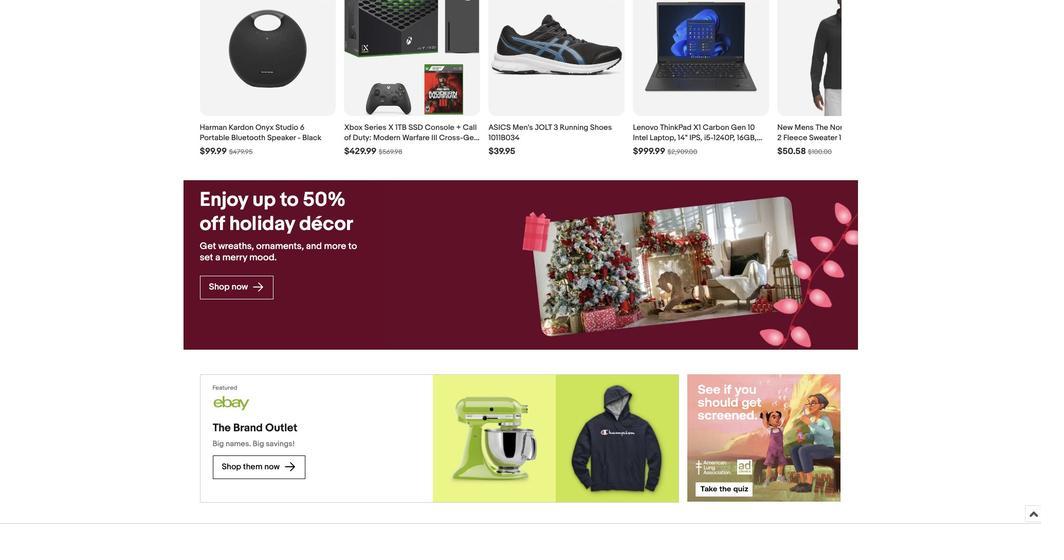 Task type: locate. For each thing, give the bounding box(es) containing it.
1 horizontal spatial big
[[253, 440, 264, 449]]

0 horizontal spatial gen
[[463, 133, 478, 143]]

enjoy up to 50% off holiday décor main content
[[0, 0, 1041, 524]]

gen inside lenovo thinkpad x1 carbon gen 10 intel laptop, 14" ips,  i5-1240p, 16gb, 512gb
[[731, 123, 746, 133]]

of
[[344, 133, 351, 143]]

to right more
[[348, 241, 357, 252]]

onyx
[[255, 123, 274, 133]]

$569.98
[[379, 148, 402, 156]]

$50.58
[[777, 147, 806, 157]]

asics men's jolt 3   running shoes 1011b034 $39.95
[[489, 123, 612, 157]]

0 vertical spatial shop
[[209, 282, 230, 293]]

3
[[554, 123, 558, 133]]

$39.95 text field
[[489, 147, 515, 157]]

gen down the call
[[463, 133, 478, 143]]

14"
[[678, 133, 688, 143]]

sweater
[[809, 133, 837, 143]]

the up names. on the left of the page
[[213, 422, 231, 436]]

1 horizontal spatial gen
[[731, 123, 746, 133]]

xbox
[[344, 123, 363, 133]]

the
[[816, 123, 828, 133], [213, 422, 231, 436]]

shop left them at the left bottom of the page
[[222, 463, 241, 473]]

1/2
[[839, 133, 849, 143]]

brand
[[233, 422, 263, 436]]

mood.
[[249, 252, 277, 264]]

them
[[243, 463, 262, 473]]

new mens the north face canyonland 2 fleece sweater 1/2 zip jacket $50.58 $100.00
[[777, 123, 912, 157]]

wreaths,
[[218, 241, 254, 252]]

ssd
[[408, 123, 423, 133]]

$999.99 $2,909.00
[[633, 147, 697, 157]]

previous price $100.00 text field
[[808, 148, 832, 156]]

6
[[300, 123, 305, 133]]

$479.95
[[229, 148, 253, 156]]

carbon
[[703, 123, 729, 133]]

décor
[[299, 212, 353, 236]]

1 horizontal spatial the
[[816, 123, 828, 133]]

$100.00
[[808, 148, 832, 156]]

$999.99
[[633, 147, 665, 157]]

gen
[[731, 123, 746, 133], [463, 133, 478, 143]]

now
[[232, 282, 248, 293], [264, 463, 280, 473]]

1 vertical spatial shop
[[222, 463, 241, 473]]

modern
[[373, 133, 401, 143]]

get
[[200, 241, 216, 252]]

$2,909.00
[[667, 148, 697, 156]]

0 horizontal spatial the
[[213, 422, 231, 436]]

black
[[302, 133, 321, 143]]

shop
[[209, 282, 230, 293], [222, 463, 241, 473]]

ips,
[[689, 133, 702, 143]]

shop down a
[[209, 282, 230, 293]]

running
[[560, 123, 588, 133]]

1 vertical spatial the
[[213, 422, 231, 436]]

the up sweater
[[816, 123, 828, 133]]

1 vertical spatial to
[[348, 241, 357, 252]]

0 horizontal spatial to
[[280, 188, 299, 212]]

shop now link
[[200, 276, 274, 300]]

1240p,
[[713, 133, 735, 143]]

1 vertical spatial gen
[[463, 133, 478, 143]]

16gb,
[[737, 133, 757, 143]]

now right them at the left bottom of the page
[[264, 463, 280, 473]]

0 horizontal spatial big
[[213, 440, 224, 449]]

portable
[[200, 133, 230, 143]]

512gb
[[633, 143, 655, 153]]

big
[[213, 440, 224, 449], [253, 440, 264, 449]]

-
[[298, 133, 301, 143]]

fleece
[[783, 133, 807, 143]]

0 vertical spatial gen
[[731, 123, 746, 133]]

previous price $2,909.00 text field
[[667, 148, 697, 156]]

$429.99 text field
[[344, 147, 377, 157]]

0 vertical spatial the
[[816, 123, 828, 133]]

holiday
[[229, 212, 295, 236]]

now down merry
[[232, 282, 248, 293]]

merry
[[222, 252, 247, 264]]

previous price $479.95 text field
[[229, 148, 253, 156]]

studio
[[275, 123, 298, 133]]

the inside the brand outlet big names. big savings!
[[213, 422, 231, 436]]

zip
[[851, 133, 862, 143]]

savings!
[[266, 440, 295, 449]]

big down brand
[[253, 440, 264, 449]]

to right up
[[280, 188, 299, 212]]

off
[[200, 212, 225, 236]]

north
[[830, 123, 850, 133]]

$99.99 text field
[[200, 147, 227, 157]]

10
[[748, 123, 755, 133]]

0 horizontal spatial now
[[232, 282, 248, 293]]

1 vertical spatial now
[[264, 463, 280, 473]]

bundl
[[344, 143, 364, 153]]

previous price $569.98 text field
[[379, 148, 402, 156]]

big left names. on the left of the page
[[213, 440, 224, 449]]

jolt
[[535, 123, 552, 133]]

mens
[[795, 123, 814, 133]]

thinkpad
[[660, 123, 692, 133]]

names.
[[226, 440, 251, 449]]

gen left '10'
[[731, 123, 746, 133]]



Task type: describe. For each thing, give the bounding box(es) containing it.
shop them now
[[222, 463, 282, 473]]

a
[[215, 252, 220, 264]]

enjoy
[[200, 188, 248, 212]]

canyonland
[[870, 123, 912, 133]]

and
[[306, 241, 322, 252]]

shop for shop them now
[[222, 463, 241, 473]]

outlet
[[265, 422, 297, 436]]

$429.99
[[344, 147, 377, 157]]

iii
[[431, 133, 437, 143]]

ornaments,
[[256, 241, 304, 252]]

kardon
[[229, 123, 254, 133]]

new
[[777, 123, 793, 133]]

$99.99
[[200, 147, 227, 157]]

0 vertical spatial to
[[280, 188, 299, 212]]

the inside new mens the north face canyonland 2 fleece sweater 1/2 zip jacket $50.58 $100.00
[[816, 123, 828, 133]]

$429.99 $569.98
[[344, 147, 402, 157]]

console
[[425, 123, 454, 133]]

enjoy up to 50% off holiday décor link
[[200, 188, 370, 237]]

1 horizontal spatial to
[[348, 241, 357, 252]]

xbox series x 1tb ssd console + call of duty: modern warfare iii cross-gen bundl
[[344, 123, 478, 153]]

intel
[[633, 133, 648, 143]]

warfare
[[402, 133, 430, 143]]

men's
[[513, 123, 533, 133]]

featured
[[213, 385, 237, 392]]

2 big from the left
[[253, 440, 264, 449]]

x
[[388, 123, 393, 133]]

1tb
[[395, 123, 407, 133]]

lenovo thinkpad x1 carbon gen 10 intel laptop, 14" ips,  i5-1240p, 16gb, 512gb
[[633, 123, 757, 153]]

bluetooth
[[231, 133, 265, 143]]

call
[[463, 123, 477, 133]]

harman kardon onyx studio 6 portable bluetooth speaker - black $99.99 $479.95
[[200, 123, 321, 157]]

lenovo
[[633, 123, 658, 133]]

gen inside xbox series x 1tb ssd console + call of duty: modern warfare iii cross-gen bundl
[[463, 133, 478, 143]]

shop now
[[209, 282, 250, 293]]

$39.95
[[489, 147, 515, 157]]

speaker
[[267, 133, 296, 143]]

2
[[777, 133, 782, 143]]

$999.99 text field
[[633, 147, 665, 157]]

asics
[[489, 123, 511, 133]]

series
[[364, 123, 387, 133]]

shoes
[[590, 123, 612, 133]]

50%
[[303, 188, 346, 212]]

$50.58 text field
[[777, 147, 806, 157]]

1 big from the left
[[213, 440, 224, 449]]

shop for shop now
[[209, 282, 230, 293]]

0 vertical spatial now
[[232, 282, 248, 293]]

more
[[324, 241, 346, 252]]

up
[[252, 188, 276, 212]]

i5-
[[704, 133, 713, 143]]

1011b034
[[489, 133, 520, 143]]

x1
[[693, 123, 701, 133]]

face
[[852, 123, 869, 133]]

laptop,
[[650, 133, 676, 143]]

duty:
[[353, 133, 371, 143]]

+
[[456, 123, 461, 133]]

advertisement region
[[687, 375, 841, 503]]

jacket
[[864, 133, 888, 143]]

enjoy up to 50% off holiday décor get wreaths, ornaments, and more to set a merry mood.
[[200, 188, 357, 264]]

1 horizontal spatial now
[[264, 463, 280, 473]]

cross-
[[439, 133, 463, 143]]

the brand outlet big names. big savings!
[[213, 422, 297, 449]]

harman
[[200, 123, 227, 133]]

set
[[200, 252, 213, 264]]



Task type: vqa. For each thing, say whether or not it's contained in the screenshot.
Sell
no



